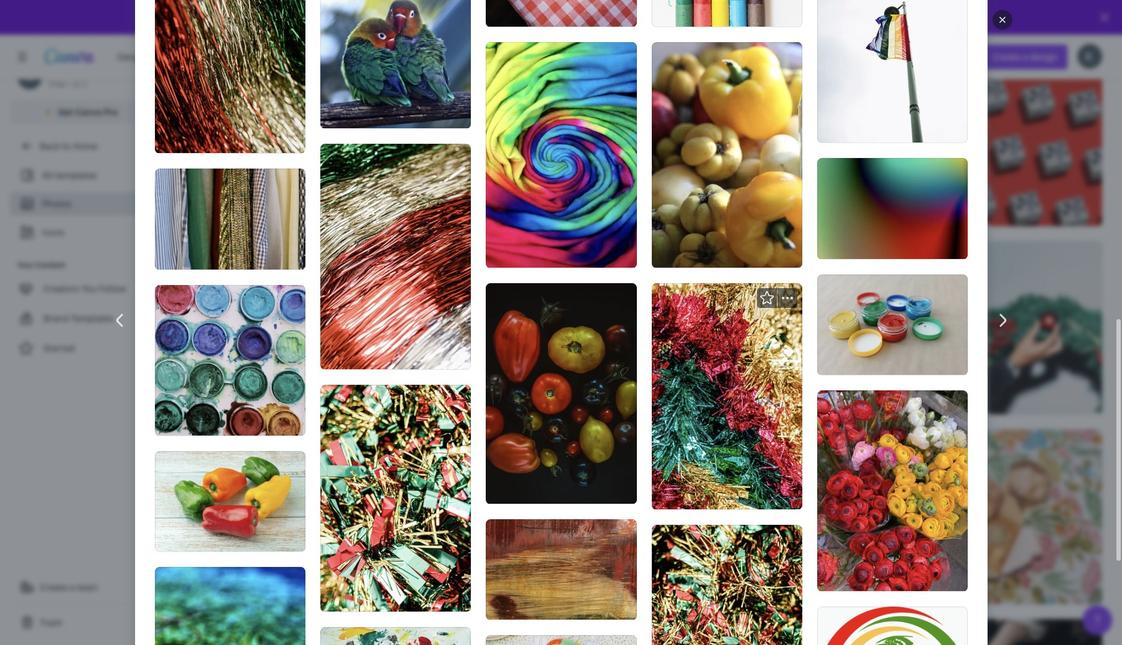 Task type: vqa. For each thing, say whether or not it's contained in the screenshot.
cute
no



Task type: locate. For each thing, give the bounding box(es) containing it.
canva right the off
[[436, 11, 463, 23]]

back
[[40, 140, 60, 152]]

upgrade
[[657, 11, 694, 23]]

creators
[[43, 283, 80, 294]]

pro
[[465, 11, 480, 23], [104, 106, 118, 118]]

upgrade now button
[[657, 11, 713, 23]]

get canva pro
[[58, 106, 118, 118]]

templates
[[71, 312, 114, 324]]

0 horizontal spatial red yellow and green abstract painting image
[[155, 567, 305, 645]]

pro left for
[[465, 11, 480, 23]]

red yellow and green bell peppers image
[[486, 284, 637, 504]]

🎁
[[387, 11, 399, 23]]

canva right 'get'
[[75, 106, 101, 118]]

starred link
[[10, 336, 161, 361]]

green red and yellow gradient image
[[817, 158, 968, 259]]

1 horizontal spatial pro
[[465, 11, 480, 23]]

1 vertical spatial canva
[[75, 106, 101, 118]]

all
[[42, 169, 53, 181]]

icons
[[42, 226, 65, 238]]

back to home link
[[10, 134, 161, 159]]

create a team button
[[10, 575, 161, 600]]

red yellow and green abstract painting image
[[486, 520, 637, 620], [155, 567, 305, 645]]

parks and loving sisters laying on blanket at a park image
[[171, 619, 472, 645]]

red christmas decorations image
[[171, 0, 485, 37]]

yellow green and red plastic toy image
[[817, 390, 968, 592]]

content
[[36, 260, 65, 270]]

back to home
[[40, 140, 98, 152]]

green red yellow and blue plastic toy image
[[486, 0, 637, 27]]

1 vertical spatial pro
[[104, 106, 118, 118]]

yellow red and green fruits image
[[652, 42, 802, 268]]

50%
[[400, 11, 420, 23]]

green, yellow, and red abstract painting image
[[320, 627, 471, 645]]

follow
[[99, 283, 127, 294]]

canva
[[436, 11, 463, 23], [75, 106, 101, 118]]

0 horizontal spatial green, yellow and red tinsels image
[[155, 0, 305, 153]]

canva inside 'button'
[[75, 106, 101, 118]]

0 vertical spatial canva
[[436, 11, 463, 23]]

for
[[482, 11, 495, 23]]

0 horizontal spatial canva
[[75, 106, 101, 118]]

brand
[[43, 312, 69, 324]]

1 horizontal spatial green, yellow and red tinsels image
[[320, 144, 471, 370]]

0 horizontal spatial pro
[[104, 106, 118, 118]]

your
[[17, 260, 34, 270]]

1 horizontal spatial red yellow and green abstract painting image
[[486, 520, 637, 620]]

offer.
[[632, 11, 655, 23]]

now
[[696, 11, 713, 23]]

to
[[62, 140, 71, 152]]

1
[[82, 79, 86, 89]]

creators you follow link
[[10, 276, 161, 301]]

pro up back to home link
[[104, 106, 118, 118]]

green, yellow and red tinsels image
[[155, 0, 305, 153], [320, 144, 471, 370]]

free
[[50, 79, 65, 89]]

christmas gift boxes image
[[855, 52, 971, 226]]

all templates link
[[17, 164, 154, 187]]

pro inside 'button'
[[104, 106, 118, 118]]

green yellow and red textile image
[[486, 42, 637, 268]]

silver christmas gifts on red background image
[[986, 52, 1103, 226]]

dog on the floor image
[[500, 0, 639, 37]]

your content
[[17, 260, 65, 270]]

assortment of fruits and vegetables image
[[710, 430, 826, 604]]

yellow, red and green metallic tinsels image
[[652, 284, 802, 509], [320, 385, 471, 612], [652, 525, 802, 645]]

green, red, yellow, blue, and brown oil pastels image
[[652, 0, 802, 27]]

None search field
[[528, 45, 899, 69]]



Task type: describe. For each thing, give the bounding box(es) containing it.
brand templates
[[43, 312, 114, 324]]

photos
[[42, 198, 72, 210]]

create
[[40, 581, 67, 593]]

red, yellow, orange and green peppers image
[[155, 451, 305, 552]]

senior couple with cute reindeer glasses image
[[447, 52, 709, 226]]

first
[[513, 11, 532, 23]]

red green blue and yellow powder image
[[155, 285, 305, 436]]

create a team
[[40, 581, 98, 593]]

get
[[58, 106, 73, 118]]

get canva pro button
[[10, 100, 161, 124]]

0 vertical spatial pro
[[465, 11, 480, 23]]

green yellow and red bird image
[[320, 0, 471, 128]]

women protesting together image
[[434, 430, 695, 604]]

time
[[611, 11, 630, 23]]

green christmas balls on green background image
[[654, 0, 794, 37]]

festive christmas table setting image
[[171, 241, 421, 415]]

red green and yellow flag image
[[817, 0, 968, 143]]

top level navigation element
[[109, 45, 498, 69]]

red, yellow, and green globe icon image
[[817, 607, 968, 645]]

creators you follow
[[43, 283, 127, 294]]

off
[[421, 11, 434, 23]]

1 horizontal spatial canva
[[436, 11, 463, 23]]

light and vision glassware casting shadows image
[[487, 619, 787, 645]]

brand templates link
[[10, 306, 161, 331]]

trash link
[[10, 611, 161, 635]]

couple traveling with christmas gifts image
[[171, 52, 433, 226]]

you
[[82, 283, 97, 294]]

all templates
[[42, 169, 97, 181]]

limited
[[577, 11, 609, 23]]

group of students holding hands image
[[802, 619, 1103, 645]]

beagle with christmas tree headband on green background image
[[171, 430, 287, 604]]

trash
[[40, 617, 62, 629]]

starred
[[43, 342, 75, 354]]

family taking a christmas group photo image
[[724, 52, 840, 226]]

months.
[[540, 11, 575, 23]]

team
[[77, 581, 98, 593]]

•
[[68, 79, 71, 89]]

kid decorating christmas tree image
[[302, 430, 419, 604]]

the
[[497, 11, 511, 23]]

beagle with christmas tre headdress image
[[809, 0, 948, 37]]

personal
[[50, 65, 86, 77]]

.
[[713, 11, 715, 23]]

yellow blue red green and yellow plastic containers image
[[817, 274, 968, 375]]

christmas gifts and decorations on red background image
[[963, 0, 1103, 37]]

yellow, red and green metallic tinsel garland image
[[436, 241, 697, 415]]

red yellow and green round ornament image
[[486, 636, 637, 645]]

3
[[533, 11, 539, 23]]

home
[[73, 140, 98, 152]]

person eating indian takeaway food image
[[841, 430, 1103, 604]]

a
[[70, 581, 74, 593]]

christmas gifts with decorations image
[[711, 241, 972, 415]]

templates
[[55, 169, 97, 181]]

red green and yellow textiles image
[[155, 169, 305, 269]]

🎁 50% off canva pro for the first 3 months. limited time offer. upgrade now .
[[387, 11, 715, 23]]

free •
[[50, 79, 71, 89]]

hand holding christmas wreath and bal; image
[[987, 241, 1103, 415]]

icons link
[[17, 221, 154, 244]]



